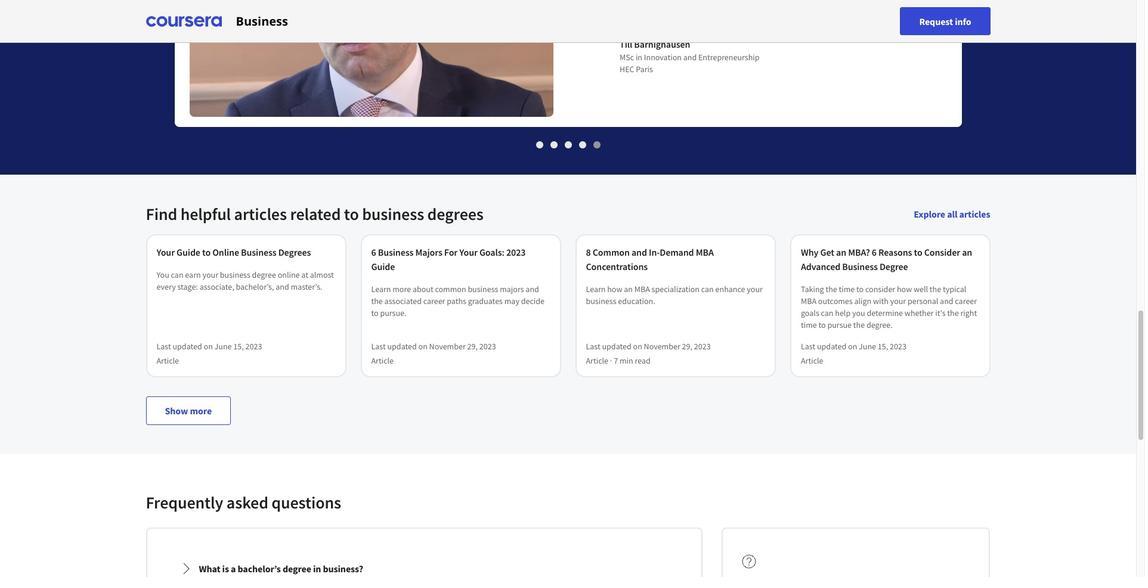 Task type: locate. For each thing, give the bounding box(es) containing it.
0 horizontal spatial june
[[215, 341, 232, 352]]

2 6 from the left
[[872, 246, 877, 258]]

november inside "last updated on november 29, 2023 article · 7 min read"
[[644, 341, 681, 352]]

0 horizontal spatial mba
[[635, 284, 650, 295]]

·
[[610, 356, 612, 366]]

1 horizontal spatial november
[[644, 341, 681, 352]]

learn down concentrations
[[586, 284, 606, 295]]

1 horizontal spatial degree
[[283, 563, 311, 575]]

learn inside learn more about common business majors and the associated career paths graduates may decide to pursue.
[[371, 284, 391, 295]]

entrepreneurship
[[699, 52, 760, 63]]

enhance
[[716, 284, 745, 295]]

time
[[839, 284, 855, 295], [801, 320, 817, 331]]

to down goals
[[819, 320, 826, 331]]

article down pursue.
[[371, 356, 394, 366]]

more
[[393, 284, 411, 295], [190, 405, 212, 417]]

how left well
[[897, 284, 912, 295]]

an right consider
[[962, 246, 972, 258]]

business inside your guide to online business degrees link
[[241, 246, 277, 258]]

0 horizontal spatial 15,
[[233, 341, 244, 352]]

article for 8 common and in-demand mba concentrations
[[586, 356, 609, 366]]

mba
[[696, 246, 714, 258], [635, 284, 650, 295], [801, 296, 816, 307]]

1 horizontal spatial 6
[[872, 246, 877, 258]]

0 horizontal spatial articles
[[234, 203, 287, 225]]

1 june from the left
[[215, 341, 232, 352]]

8 common and in-demand mba concentrations
[[586, 246, 714, 273]]

29,
[[467, 341, 478, 352], [682, 341, 693, 352]]

0 vertical spatial mba
[[696, 246, 714, 258]]

0 horizontal spatial last updated on june 15, 2023 article
[[157, 341, 262, 366]]

november inside "last updated on november 29, 2023 article"
[[429, 341, 466, 352]]

1 vertical spatial your
[[747, 284, 763, 295]]

common
[[593, 246, 630, 258]]

more for show
[[190, 405, 212, 417]]

time up outcomes
[[839, 284, 855, 295]]

0 horizontal spatial how
[[607, 284, 623, 295]]

1 vertical spatial mba
[[635, 284, 650, 295]]

on inside "last updated on november 29, 2023 article · 7 min read"
[[633, 341, 642, 352]]

on
[[204, 341, 213, 352], [419, 341, 428, 352], [633, 341, 642, 352], [848, 341, 857, 352]]

is
[[222, 563, 229, 575]]

2 your from the left
[[460, 246, 478, 258]]

get
[[820, 246, 834, 258]]

june
[[215, 341, 232, 352], [859, 341, 876, 352]]

explore all articles
[[914, 208, 991, 220]]

1 horizontal spatial 29,
[[682, 341, 693, 352]]

2 29, from the left
[[682, 341, 693, 352]]

15, for 6
[[878, 341, 888, 352]]

29, inside "last updated on november 29, 2023 article"
[[467, 341, 478, 352]]

3 on from the left
[[633, 341, 642, 352]]

your right with
[[890, 296, 906, 307]]

more for learn
[[393, 284, 411, 295]]

can left the enhance
[[701, 284, 714, 295]]

1 horizontal spatial career
[[955, 296, 977, 307]]

1 vertical spatial can
[[701, 284, 714, 295]]

article left ·
[[586, 356, 609, 366]]

3 last from the left
[[586, 341, 601, 352]]

and down online
[[276, 282, 289, 292]]

an right get
[[836, 246, 846, 258]]

updated for 6 business majors for your goals: 2023 guide
[[387, 341, 417, 352]]

and
[[683, 52, 697, 63], [632, 246, 647, 258], [276, 282, 289, 292], [526, 284, 539, 295], [940, 296, 953, 307]]

1 horizontal spatial more
[[393, 284, 411, 295]]

in left business?
[[313, 563, 321, 575]]

an for why get an mba? 6 reasons to consider an advanced business degree
[[836, 246, 846, 258]]

updated inside "last updated on november 29, 2023 article"
[[387, 341, 417, 352]]

in right msc
[[636, 52, 643, 63]]

learn more about common business majors and the associated career paths graduates may decide to pursue.
[[371, 284, 545, 319]]

june for mba?
[[859, 341, 876, 352]]

1 article from the left
[[157, 356, 179, 366]]

your right the enhance
[[747, 284, 763, 295]]

and up it's on the right bottom of the page
[[940, 296, 953, 307]]

2 article from the left
[[371, 356, 394, 366]]

2 15, from the left
[[878, 341, 888, 352]]

your inside you can earn your business degree online at almost every stage: associate, bachelor's, and master's.
[[203, 270, 218, 280]]

1 horizontal spatial your
[[460, 246, 478, 258]]

1 horizontal spatial mba
[[696, 246, 714, 258]]

every
[[157, 282, 176, 292]]

6 right 'mba?'
[[872, 246, 877, 258]]

career inside taking the time to consider how well the typical mba outcomes align with your personal and career goals can help you determine whether it's the right time to pursue the degree.
[[955, 296, 977, 307]]

29, down "graduates"
[[467, 341, 478, 352]]

2 horizontal spatial an
[[962, 246, 972, 258]]

last inside "last updated on november 29, 2023 article"
[[371, 341, 386, 352]]

1 horizontal spatial an
[[836, 246, 846, 258]]

can right you
[[171, 270, 183, 280]]

last for your guide to online business degrees
[[157, 341, 171, 352]]

last updated on june 15, 2023 article
[[157, 341, 262, 366], [801, 341, 906, 366]]

and inside taking the time to consider how well the typical mba outcomes align with your personal and career goals can help you determine whether it's the right time to pursue the degree.
[[940, 296, 953, 307]]

time down goals
[[801, 320, 817, 331]]

consider
[[865, 284, 895, 295]]

3 updated from the left
[[602, 341, 632, 352]]

november down paths
[[429, 341, 466, 352]]

degree right bachelor's
[[283, 563, 311, 575]]

1 horizontal spatial guide
[[371, 261, 395, 273]]

updated for 8 common and in-demand mba concentrations
[[602, 341, 632, 352]]

in-
[[649, 246, 660, 258]]

1 horizontal spatial june
[[859, 341, 876, 352]]

29, down learn how an mba specialization can enhance your business education.
[[682, 341, 693, 352]]

learn inside learn how an mba specialization can enhance your business education.
[[586, 284, 606, 295]]

1 29, from the left
[[467, 341, 478, 352]]

6 inside why get an mba? 6 reasons to consider an advanced business degree
[[872, 246, 877, 258]]

explore
[[914, 208, 946, 220]]

2 november from the left
[[644, 341, 681, 352]]

1 november from the left
[[429, 341, 466, 352]]

0 horizontal spatial guide
[[177, 246, 200, 258]]

last inside "last updated on november 29, 2023 article · 7 min read"
[[586, 341, 601, 352]]

bachelor's
[[238, 563, 281, 575]]

0 horizontal spatial 29,
[[467, 341, 478, 352]]

article inside "last updated on november 29, 2023 article · 7 min read"
[[586, 356, 609, 366]]

2 horizontal spatial mba
[[801, 296, 816, 307]]

the right it's on the right bottom of the page
[[947, 308, 959, 319]]

articles up your guide to online business degrees link
[[234, 203, 287, 225]]

4 last from the left
[[801, 341, 815, 352]]

6 left majors on the top left of the page
[[371, 246, 376, 258]]

an
[[836, 246, 846, 258], [962, 246, 972, 258], [624, 284, 633, 295]]

article for why get an mba? 6 reasons to consider an advanced business degree
[[801, 356, 823, 366]]

business inside learn how an mba specialization can enhance your business education.
[[586, 296, 617, 307]]

1 vertical spatial guide
[[371, 261, 395, 273]]

29, inside "last updated on november 29, 2023 article · 7 min read"
[[682, 341, 693, 352]]

guide
[[177, 246, 200, 258], [371, 261, 395, 273]]

updated inside "last updated on november 29, 2023 article · 7 min read"
[[602, 341, 632, 352]]

article down goals
[[801, 356, 823, 366]]

2 horizontal spatial your
[[890, 296, 906, 307]]

career up the right at bottom right
[[955, 296, 977, 307]]

business left education.
[[586, 296, 617, 307]]

1 updated from the left
[[173, 341, 202, 352]]

stage:
[[177, 282, 198, 292]]

mba up goals
[[801, 296, 816, 307]]

2 vertical spatial your
[[890, 296, 906, 307]]

2 learn from the left
[[586, 284, 606, 295]]

0 vertical spatial more
[[393, 284, 411, 295]]

2 career from the left
[[955, 296, 977, 307]]

business up majors on the top left of the page
[[362, 203, 424, 225]]

to right reasons
[[914, 246, 922, 258]]

3 article from the left
[[586, 356, 609, 366]]

find
[[146, 203, 177, 225]]

0 horizontal spatial your
[[203, 270, 218, 280]]

2 june from the left
[[859, 341, 876, 352]]

1 horizontal spatial can
[[701, 284, 714, 295]]

mba?
[[848, 246, 870, 258]]

on for to
[[204, 341, 213, 352]]

more inside learn more about common business majors and the associated career paths graduates may decide to pursue.
[[393, 284, 411, 295]]

1 vertical spatial time
[[801, 320, 817, 331]]

pursue
[[827, 320, 852, 331]]

your up you
[[157, 246, 175, 258]]

updated for your guide to online business degrees
[[173, 341, 202, 352]]

2 updated from the left
[[387, 341, 417, 352]]

november up read
[[644, 341, 681, 352]]

and inside you can earn your business degree online at almost every stage: associate, bachelor's, and master's.
[[276, 282, 289, 292]]

you can earn your business degree online at almost every stage: associate, bachelor's, and master's.
[[157, 270, 334, 292]]

2023 inside 6 business majors for your goals: 2023 guide
[[506, 246, 526, 258]]

0 horizontal spatial your
[[157, 246, 175, 258]]

4 on from the left
[[848, 341, 857, 352]]

an inside learn how an mba specialization can enhance your business education.
[[624, 284, 633, 295]]

1 horizontal spatial articles
[[960, 208, 991, 220]]

outcomes
[[818, 296, 853, 307]]

business
[[362, 203, 424, 225], [220, 270, 250, 280], [468, 284, 498, 295], [586, 296, 617, 307]]

1 horizontal spatial last updated on june 15, 2023 article
[[801, 341, 906, 366]]

1 last from the left
[[157, 341, 171, 352]]

1 15, from the left
[[233, 341, 244, 352]]

mba right demand
[[696, 246, 714, 258]]

to left pursue.
[[371, 308, 379, 319]]

career inside learn more about common business majors and the associated career paths graduates may decide to pursue.
[[423, 296, 445, 307]]

your inside taking the time to consider how well the typical mba outcomes align with your personal and career goals can help you determine whether it's the right time to pursue the degree.
[[890, 296, 906, 307]]

more right show
[[190, 405, 212, 417]]

your up associate,
[[203, 270, 218, 280]]

article up show
[[157, 356, 179, 366]]

mba inside 8 common and in-demand mba concentrations
[[696, 246, 714, 258]]

1 horizontal spatial how
[[897, 284, 912, 295]]

more up associated
[[393, 284, 411, 295]]

0 vertical spatial guide
[[177, 246, 200, 258]]

2023 for 8 common and in-demand mba concentrations
[[694, 341, 711, 352]]

an for learn how an mba specialization can enhance your business education.
[[624, 284, 633, 295]]

learn
[[371, 284, 391, 295], [586, 284, 606, 295]]

the up pursue.
[[371, 296, 383, 307]]

till
[[620, 38, 633, 50]]

in inside dropdown button
[[313, 563, 321, 575]]

guide up earn
[[177, 246, 200, 258]]

last for why get an mba? 6 reasons to consider an advanced business degree
[[801, 341, 815, 352]]

0 vertical spatial in
[[636, 52, 643, 63]]

on for and
[[633, 341, 642, 352]]

1 vertical spatial degree
[[283, 563, 311, 575]]

concentrations
[[586, 261, 648, 273]]

related
[[290, 203, 341, 225]]

0 horizontal spatial 6
[[371, 246, 376, 258]]

well
[[914, 284, 928, 295]]

2 last from the left
[[371, 341, 386, 352]]

4 updated from the left
[[817, 341, 846, 352]]

show
[[165, 405, 188, 417]]

0 vertical spatial can
[[171, 270, 183, 280]]

november for for
[[429, 341, 466, 352]]

degree up bachelor's,
[[252, 270, 276, 280]]

to right related
[[344, 203, 359, 225]]

0 vertical spatial time
[[839, 284, 855, 295]]

hec
[[620, 64, 634, 75]]

1 horizontal spatial learn
[[586, 284, 606, 295]]

more inside button
[[190, 405, 212, 417]]

2 last updated on june 15, 2023 article from the left
[[801, 341, 906, 366]]

and inside learn more about common business majors and the associated career paths graduates may decide to pursue.
[[526, 284, 539, 295]]

learn up associated
[[371, 284, 391, 295]]

updated
[[173, 341, 202, 352], [387, 341, 417, 352], [602, 341, 632, 352], [817, 341, 846, 352]]

0 horizontal spatial in
[[313, 563, 321, 575]]

2 horizontal spatial can
[[821, 308, 833, 319]]

business inside learn more about common business majors and the associated career paths graduates may decide to pursue.
[[468, 284, 498, 295]]

mba inside taking the time to consider how well the typical mba outcomes align with your personal and career goals can help you determine whether it's the right time to pursue the degree.
[[801, 296, 816, 307]]

taking
[[801, 284, 824, 295]]

guide up associated
[[371, 261, 395, 273]]

an up education.
[[624, 284, 633, 295]]

2 vertical spatial mba
[[801, 296, 816, 307]]

and right 'innovation'
[[683, 52, 697, 63]]

learn for 8 common and in-demand mba concentrations
[[586, 284, 606, 295]]

guide inside your guide to online business degrees link
[[177, 246, 200, 258]]

demand
[[660, 246, 694, 258]]

6 business majors for your goals: 2023 guide
[[371, 246, 526, 273]]

articles
[[234, 203, 287, 225], [960, 208, 991, 220]]

business up associate,
[[220, 270, 250, 280]]

mba up education.
[[635, 284, 650, 295]]

can down outcomes
[[821, 308, 833, 319]]

1 6 from the left
[[371, 246, 376, 258]]

1 how from the left
[[607, 284, 623, 295]]

article inside "last updated on november 29, 2023 article"
[[371, 356, 394, 366]]

1 horizontal spatial in
[[636, 52, 643, 63]]

what is a bachelor's degree in business?
[[199, 563, 363, 575]]

career down about
[[423, 296, 445, 307]]

1 vertical spatial more
[[190, 405, 212, 417]]

pursue.
[[380, 308, 407, 319]]

0 horizontal spatial degree
[[252, 270, 276, 280]]

help
[[835, 308, 851, 319]]

november
[[429, 341, 466, 352], [644, 341, 681, 352]]

with
[[873, 296, 889, 307]]

2 on from the left
[[419, 341, 428, 352]]

at
[[301, 270, 308, 280]]

1 horizontal spatial your
[[747, 284, 763, 295]]

how
[[607, 284, 623, 295], [897, 284, 912, 295]]

0 horizontal spatial learn
[[371, 284, 391, 295]]

2023 inside "last updated on november 29, 2023 article · 7 min read"
[[694, 341, 711, 352]]

business up "graduates"
[[468, 284, 498, 295]]

1 vertical spatial in
[[313, 563, 321, 575]]

0 horizontal spatial november
[[429, 341, 466, 352]]

june for online
[[215, 341, 232, 352]]

the
[[826, 284, 837, 295], [930, 284, 941, 295], [371, 296, 383, 307], [947, 308, 959, 319], [853, 320, 865, 331]]

0 horizontal spatial career
[[423, 296, 445, 307]]

0 vertical spatial your
[[203, 270, 218, 280]]

learn for 6 business majors for your goals: 2023 guide
[[371, 284, 391, 295]]

on inside "last updated on november 29, 2023 article"
[[419, 341, 428, 352]]

2023
[[506, 246, 526, 258], [245, 341, 262, 352], [479, 341, 496, 352], [694, 341, 711, 352], [890, 341, 906, 352]]

your
[[203, 270, 218, 280], [747, 284, 763, 295], [890, 296, 906, 307]]

1 last updated on june 15, 2023 article from the left
[[157, 341, 262, 366]]

how down concentrations
[[607, 284, 623, 295]]

in inside till bärnighausen msc in innovation and entrepreneurship hec paris
[[636, 52, 643, 63]]

degree
[[880, 261, 908, 273]]

0 horizontal spatial an
[[624, 284, 633, 295]]

articles right all
[[960, 208, 991, 220]]

consider
[[924, 246, 960, 258]]

guide inside 6 business majors for your goals: 2023 guide
[[371, 261, 395, 273]]

degrees
[[278, 246, 311, 258]]

updated for why get an mba? 6 reasons to consider an advanced business degree
[[817, 341, 846, 352]]

1 on from the left
[[204, 341, 213, 352]]

mba inside learn how an mba specialization can enhance your business education.
[[635, 284, 650, 295]]

and up decide
[[526, 284, 539, 295]]

1 horizontal spatial 15,
[[878, 341, 888, 352]]

min
[[620, 356, 633, 366]]

0 horizontal spatial more
[[190, 405, 212, 417]]

career
[[423, 296, 445, 307], [955, 296, 977, 307]]

1 learn from the left
[[371, 284, 391, 295]]

and left in-
[[632, 246, 647, 258]]

2 vertical spatial can
[[821, 308, 833, 319]]

1 career from the left
[[423, 296, 445, 307]]

2 how from the left
[[897, 284, 912, 295]]

goals:
[[480, 246, 505, 258]]

0 horizontal spatial can
[[171, 270, 183, 280]]

2023 inside "last updated on november 29, 2023 article"
[[479, 341, 496, 352]]

your right for
[[460, 246, 478, 258]]

0 vertical spatial degree
[[252, 270, 276, 280]]

advanced
[[801, 261, 840, 273]]

business inside why get an mba? 6 reasons to consider an advanced business degree
[[842, 261, 878, 273]]

4 article from the left
[[801, 356, 823, 366]]



Task type: describe. For each thing, give the bounding box(es) containing it.
frequently asked questions
[[146, 492, 341, 514]]

frequently
[[146, 492, 223, 514]]

majors
[[500, 284, 524, 295]]

last updated on november 29, 2023 article · 7 min read
[[586, 341, 711, 366]]

bärnighausen
[[634, 38, 691, 50]]

associate,
[[200, 282, 234, 292]]

asked
[[227, 492, 268, 514]]

8 common and in-demand mba concentrations link
[[586, 245, 765, 274]]

degrees
[[428, 203, 484, 225]]

taking the time to consider how well the typical mba outcomes align with your personal and career goals can help you determine whether it's the right time to pursue the degree.
[[801, 284, 977, 331]]

can inside taking the time to consider how well the typical mba outcomes align with your personal and career goals can help you determine whether it's the right time to pursue the degree.
[[821, 308, 833, 319]]

to inside why get an mba? 6 reasons to consider an advanced business degree
[[914, 246, 922, 258]]

frequently asked questions element
[[136, 492, 1000, 577]]

determine
[[867, 308, 903, 319]]

about
[[413, 284, 434, 295]]

to left "online"
[[202, 246, 211, 258]]

your guide to online business degrees
[[157, 246, 311, 258]]

1 your from the left
[[157, 246, 175, 258]]

show more button
[[146, 397, 231, 425]]

the up outcomes
[[826, 284, 837, 295]]

decide
[[521, 296, 545, 307]]

previous testimonial element
[[160, 0, 189, 328]]

right
[[960, 308, 977, 319]]

last updated on june 15, 2023 article for online
[[157, 341, 262, 366]]

november for in-
[[644, 341, 681, 352]]

to inside learn more about common business majors and the associated career paths graduates may decide to pursue.
[[371, 308, 379, 319]]

2023 for why get an mba? 6 reasons to consider an advanced business degree
[[890, 341, 906, 352]]

goals
[[801, 308, 819, 319]]

it's
[[935, 308, 946, 319]]

show more
[[165, 405, 212, 417]]

how inside taking the time to consider how well the typical mba outcomes align with your personal and career goals can help you determine whether it's the right time to pursue the degree.
[[897, 284, 912, 295]]

degree inside dropdown button
[[283, 563, 311, 575]]

last for 8 common and in-demand mba concentrations
[[586, 341, 601, 352]]

read
[[635, 356, 651, 366]]

learn how an mba specialization can enhance your business education.
[[586, 284, 763, 307]]

graduates
[[468, 296, 503, 307]]

request
[[920, 15, 953, 27]]

articles for all
[[960, 208, 991, 220]]

next testimonial element
[[948, 0, 976, 328]]

2023 for 6 business majors for your goals: 2023 guide
[[479, 341, 496, 352]]

29, for 6 business majors for your goals: 2023 guide
[[467, 341, 478, 352]]

why
[[801, 246, 818, 258]]

article for 6 business majors for your goals: 2023 guide
[[371, 356, 394, 366]]

typical
[[943, 284, 966, 295]]

associated
[[385, 296, 422, 307]]

for
[[444, 246, 458, 258]]

1 horizontal spatial time
[[839, 284, 855, 295]]

2023 for your guide to online business degrees
[[245, 341, 262, 352]]

the down the "you"
[[853, 320, 865, 331]]

what
[[199, 563, 220, 575]]

master's.
[[291, 282, 322, 292]]

your guide to online business degrees link
[[157, 245, 336, 260]]

article for your guide to online business degrees
[[157, 356, 179, 366]]

innovation
[[644, 52, 682, 63]]

business inside 6 business majors for your goals: 2023 guide
[[378, 246, 414, 258]]

reasons
[[878, 246, 912, 258]]

what is a bachelor's degree in business? button
[[170, 552, 678, 577]]

7
[[614, 356, 618, 366]]

8
[[586, 246, 591, 258]]

bachelor's,
[[236, 282, 274, 292]]

why get an mba? 6 reasons to consider an advanced business degree
[[801, 246, 972, 273]]

how inside learn how an mba specialization can enhance your business education.
[[607, 284, 623, 295]]

your inside learn how an mba specialization can enhance your business education.
[[747, 284, 763, 295]]

helpful
[[181, 203, 231, 225]]

to up the align
[[856, 284, 864, 295]]

degree.
[[866, 320, 893, 331]]

online
[[278, 270, 300, 280]]

why get an mba? 6 reasons to consider an advanced business degree link
[[801, 245, 980, 274]]

find helpful articles related to business degrees
[[146, 203, 484, 225]]

degree inside you can earn your business degree online at almost every stage: associate, bachelor's, and master's.
[[252, 270, 276, 280]]

business?
[[323, 563, 363, 575]]

business inside you can earn your business degree online at almost every stage: associate, bachelor's, and master's.
[[220, 270, 250, 280]]

align
[[854, 296, 871, 307]]

previous image
[[169, 1, 180, 13]]

0 horizontal spatial time
[[801, 320, 817, 331]]

request info
[[920, 15, 972, 27]]

online
[[212, 246, 239, 258]]

6 inside 6 business majors for your goals: 2023 guide
[[371, 246, 376, 258]]

slides element
[[146, 138, 991, 151]]

next image
[[956, 1, 968, 13]]

questions
[[272, 492, 341, 514]]

almost
[[310, 270, 334, 280]]

majors
[[415, 246, 443, 258]]

can inside you can earn your business degree online at almost every stage: associate, bachelor's, and master's.
[[171, 270, 183, 280]]

all
[[947, 208, 958, 220]]

coursera image
[[146, 12, 222, 31]]

6 business majors for your goals: 2023 guide link
[[371, 245, 550, 274]]

msc
[[620, 52, 634, 63]]

you
[[852, 308, 865, 319]]

last for 6 business majors for your goals: 2023 guide
[[371, 341, 386, 352]]

the right well
[[930, 284, 941, 295]]

info
[[955, 15, 972, 27]]

request info button
[[900, 7, 991, 35]]

whether
[[905, 308, 934, 319]]

a
[[231, 563, 236, 575]]

on for majors
[[419, 341, 428, 352]]

paris
[[636, 64, 653, 75]]

last updated on november 29, 2023 article
[[371, 341, 496, 366]]

specialization
[[652, 284, 700, 295]]

till bärnighausen msc in innovation and entrepreneurship hec paris
[[620, 38, 760, 75]]

can inside learn how an mba specialization can enhance your business education.
[[701, 284, 714, 295]]

common
[[435, 284, 466, 295]]

29, for 8 common and in-demand mba concentrations
[[682, 341, 693, 352]]

last updated on june 15, 2023 article for mba?
[[801, 341, 906, 366]]

articles for helpful
[[234, 203, 287, 225]]

and inside 8 common and in-demand mba concentrations
[[632, 246, 647, 258]]

on for an
[[848, 341, 857, 352]]

and inside till bärnighausen msc in innovation and entrepreneurship hec paris
[[683, 52, 697, 63]]

the inside learn more about common business majors and the associated career paths graduates may decide to pursue.
[[371, 296, 383, 307]]

may
[[505, 296, 520, 307]]

you
[[157, 270, 169, 280]]

personal
[[908, 296, 938, 307]]

15, for business
[[233, 341, 244, 352]]

paths
[[447, 296, 466, 307]]

your inside 6 business majors for your goals: 2023 guide
[[460, 246, 478, 258]]



Task type: vqa. For each thing, say whether or not it's contained in the screenshot.


